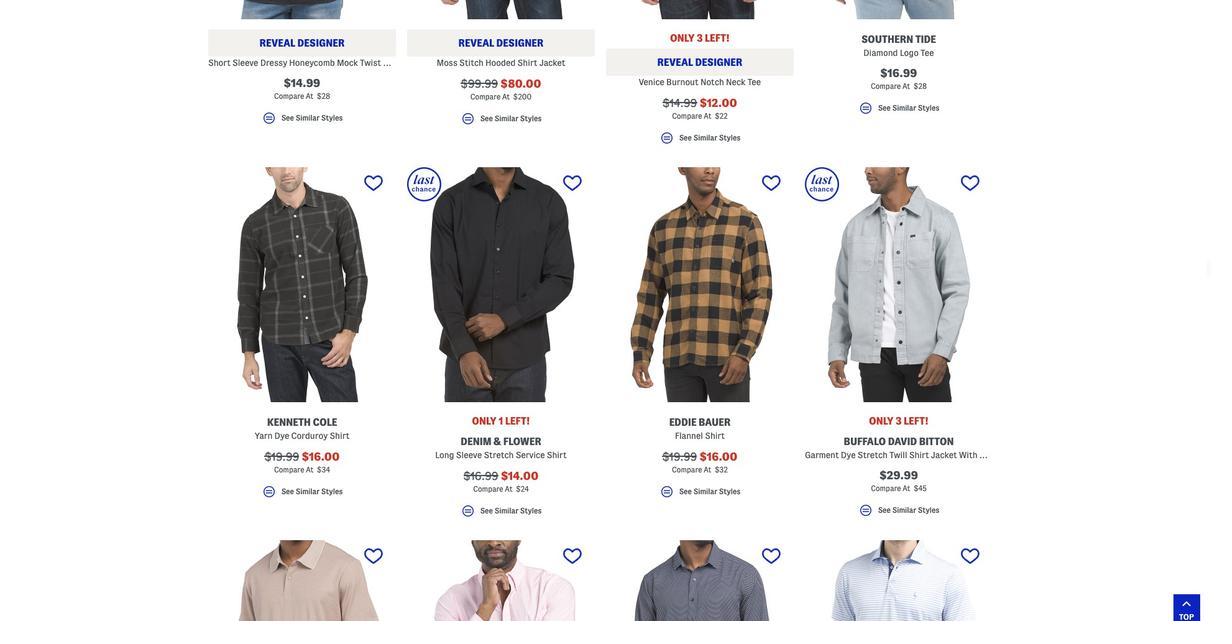 Task type: locate. For each thing, give the bounding box(es) containing it.
styles for see similar styles button corresponding to reveal designer moss stitch hooded shirt jacket compare at              $200 element
[[521, 115, 542, 123]]

see similar styles down $45
[[879, 506, 940, 515]]

see similar styles button for "reveal designer venice burnout notch neck tee compare at              $22" element
[[606, 131, 794, 151]]

tee left stitch
[[427, 58, 440, 68]]

buffalo david bitton garment dye stretch twill shirt jacket with pockets
[[805, 437, 1011, 460]]

similar inside reveal designer moss stitch hooded shirt jacket compare at              $200 element
[[495, 115, 519, 123]]

$16.99 inside $16.99 compare at              $28
[[881, 67, 918, 79]]

styles down $24
[[521, 507, 542, 515]]

1 stretch from the left
[[484, 450, 514, 460]]

twill
[[890, 450, 908, 460]]

only for $14.99
[[670, 33, 695, 43]]

see similar styles inside buffalo david bitton garment dye stretch twill shirt jacket with pockets $29.99 compare at              $45 element
[[879, 506, 940, 515]]

2 horizontal spatial only
[[870, 416, 894, 427]]

similar down $14.99 compare at              $28
[[296, 114, 320, 122]]

$14.99 down burnout
[[663, 97, 698, 109]]

styles
[[919, 104, 940, 112], [321, 114, 343, 122], [521, 115, 542, 123], [720, 134, 741, 142], [321, 488, 343, 496], [720, 488, 741, 496], [919, 506, 940, 515], [521, 507, 542, 515]]

neck
[[405, 58, 425, 68], [726, 77, 746, 87]]

see similar styles button down $14.99 compare at              $28
[[208, 111, 396, 131]]

0 horizontal spatial only 3 left!
[[670, 33, 730, 43]]

yarn
[[255, 431, 273, 441]]

0 horizontal spatial $16.00
[[302, 451, 340, 463]]

moss
[[437, 58, 458, 68]]

only
[[670, 33, 695, 43], [472, 416, 497, 427], [870, 416, 894, 427]]

similar down $45
[[893, 506, 917, 515]]

left! up david on the bottom of page
[[904, 416, 929, 427]]

similar down $24
[[495, 507, 519, 515]]

2 stretch from the left
[[858, 450, 888, 460]]

reveal designer up moss stitch hooded shirt jacket
[[459, 38, 544, 48]]

tee inside 'southern tide diamond logo tee'
[[921, 48, 935, 58]]

1 vertical spatial dye
[[841, 450, 856, 460]]

reveal designer short sleeve dressy honeycomb mock twist crew neck tee $14.99 compare at              $28 element
[[208, 0, 440, 131]]

top
[[1180, 612, 1195, 621]]

1 horizontal spatial neck
[[726, 77, 746, 87]]

reveal
[[260, 38, 295, 48], [459, 38, 494, 48], [658, 57, 694, 68]]

top link
[[1174, 595, 1201, 621]]

compare inside $16.99 compare at              $28
[[871, 82, 901, 90]]

tee right notch on the top right
[[748, 77, 761, 87]]

left!
[[705, 33, 730, 43], [506, 416, 530, 427], [904, 416, 929, 427]]

0 horizontal spatial $19.99
[[265, 451, 299, 463]]

see similar styles for kenneth cole yarn dye corduroy shirt compare at              $34 element
[[282, 488, 343, 496]]

3 inside "reveal designer venice burnout notch neck tee compare at              $22" element
[[697, 33, 703, 43]]

compare down diamond
[[871, 82, 901, 90]]

eddie
[[670, 417, 697, 428]]

$12.00
[[700, 97, 738, 109]]

bitton
[[920, 437, 954, 447]]

styles for see similar styles button related to "reveal designer venice burnout notch neck tee compare at              $22" element
[[720, 134, 741, 142]]

only left 1
[[472, 416, 497, 427]]

1 horizontal spatial $19.99
[[663, 451, 698, 463]]

see similar styles for buffalo david bitton garment dye stretch twill shirt jacket with pockets $29.99 compare at              $45 element
[[879, 506, 940, 515]]

designer
[[298, 38, 345, 48], [497, 38, 544, 48], [696, 57, 743, 68]]

$28 for $16.99
[[914, 82, 927, 90]]

see similar styles down $32
[[680, 488, 741, 496]]

similar for reveal designer moss stitch hooded shirt jacket compare at              $200 element
[[495, 115, 519, 123]]

1 horizontal spatial stretch
[[858, 450, 888, 460]]

cole
[[313, 417, 337, 428]]

$28 inside $14.99 compare at              $28
[[317, 92, 330, 100]]

reveal for compare
[[260, 38, 295, 48]]

see similar styles for reveal designer moss stitch hooded shirt jacket compare at              $200 element
[[481, 115, 542, 123]]

sleeve right "short"
[[233, 58, 258, 68]]

3 for david
[[896, 416, 902, 427]]

styles inside "reveal designer venice burnout notch neck tee compare at              $22" element
[[720, 134, 741, 142]]

0 vertical spatial dye
[[275, 431, 289, 441]]

$24
[[516, 485, 529, 493]]

$19.99 down flannel
[[663, 451, 698, 463]]

service
[[516, 450, 545, 460]]

reveal up burnout
[[658, 57, 694, 68]]

see
[[879, 104, 891, 112], [282, 114, 294, 122], [481, 115, 493, 123], [680, 134, 692, 142], [282, 488, 294, 496], [680, 488, 692, 496], [879, 506, 891, 515], [481, 507, 493, 515]]

see inside reveal designer moss stitch hooded shirt jacket compare at              $200 element
[[481, 115, 493, 123]]

designer for $80.00
[[497, 38, 544, 48]]

styles for see similar styles button for eddie bauer flannel shirt compare at              $32 element
[[720, 488, 741, 496]]

reveal designer for compare
[[260, 38, 345, 48]]

denim & flower long sleeve stretch service shirt compare at              $24 element
[[407, 167, 595, 524]]

see similar styles button for denim & flower long sleeve stretch service shirt compare at              $24 element at the left of the page
[[407, 504, 595, 524]]

1 horizontal spatial tee
[[748, 77, 761, 87]]

designer up notch on the top right
[[696, 57, 743, 68]]

see inside the southern tide diamond logo tee $16.99 compare at              $28 element
[[879, 104, 891, 112]]

1 horizontal spatial $16.00
[[700, 451, 738, 463]]

0 horizontal spatial tee
[[427, 58, 440, 68]]

0 horizontal spatial $14.99
[[284, 77, 321, 89]]

similar inside reveal designer short sleeve dressy honeycomb mock twist crew neck tee $14.99 compare at              $28 element
[[296, 114, 320, 122]]

only 3 left!
[[670, 33, 730, 43], [870, 416, 929, 427]]

compare inside $29.99 compare at              $45
[[871, 484, 902, 492]]

compare left $34
[[274, 466, 304, 474]]

reveal up dressy
[[260, 38, 295, 48]]

see similar styles down $14.99 compare at              $28
[[282, 114, 343, 122]]

see down $19.99 $16.00 compare at              $34
[[282, 488, 294, 496]]

styles down $14.99 compare at              $28
[[321, 114, 343, 122]]

styles down $16.99 compare at              $28
[[919, 104, 940, 112]]

shirt right the service
[[547, 450, 567, 460]]

2 horizontal spatial designer
[[696, 57, 743, 68]]

similar
[[893, 104, 917, 112], [296, 114, 320, 122], [495, 115, 519, 123], [694, 134, 718, 142], [296, 488, 320, 496], [694, 488, 718, 496], [893, 506, 917, 515], [495, 507, 519, 515]]

left! inside "reveal designer venice burnout notch neck tee compare at              $22" element
[[705, 33, 730, 43]]

$19.99
[[265, 451, 299, 463], [663, 451, 698, 463]]

3 inside buffalo david bitton garment dye stretch twill shirt jacket with pockets $29.99 compare at              $45 element
[[896, 416, 902, 427]]

1 horizontal spatial 3
[[896, 416, 902, 427]]

styles down $200
[[521, 115, 542, 123]]

shirt down cole
[[330, 431, 350, 441]]

neck right crew on the top left
[[405, 58, 425, 68]]

1 vertical spatial $28
[[317, 92, 330, 100]]

$14.99 inside $14.99 $12.00 compare at              $22
[[663, 97, 698, 109]]

see similar styles for denim & flower long sleeve stretch service shirt compare at              $24 element at the left of the page
[[481, 507, 542, 515]]

see similar styles down $200
[[481, 115, 542, 123]]

0 horizontal spatial reveal designer
[[260, 38, 345, 48]]

see for the southern tide diamond logo tee $16.99 compare at              $28 element
[[879, 104, 891, 112]]

$19.99 $16.00 compare at              $32
[[663, 451, 738, 474]]

$16.99 down denim & flower long sleeve stretch service shirt
[[464, 470, 499, 482]]

see down $29.99 compare at              $45
[[879, 506, 891, 515]]

0 horizontal spatial $16.99
[[464, 470, 499, 482]]

2 horizontal spatial left!
[[904, 416, 929, 427]]

see similar styles inside kenneth cole yarn dye corduroy shirt compare at              $34 element
[[282, 488, 343, 496]]

compare down $12.00
[[672, 112, 703, 120]]

see similar styles button down $16.99 $14.00 compare at              $24
[[407, 504, 595, 524]]

see similar styles
[[879, 104, 940, 112], [282, 114, 343, 122], [481, 115, 542, 123], [680, 134, 741, 142], [282, 488, 343, 496], [680, 488, 741, 496], [879, 506, 940, 515], [481, 507, 542, 515]]

only down the venice burnout notch neck tee image
[[670, 33, 695, 43]]

only inside buffalo david bitton garment dye stretch twill shirt jacket with pockets $29.99 compare at              $45 element
[[870, 416, 894, 427]]

only 3 left! down the venice burnout notch neck tee image
[[670, 33, 730, 43]]

only for buffalo
[[870, 416, 894, 427]]

see similar styles button for buffalo david bitton garment dye stretch twill shirt jacket with pockets $29.99 compare at              $45 element
[[805, 503, 993, 524]]

1 vertical spatial $14.99
[[663, 97, 698, 109]]

compare down dressy
[[274, 92, 304, 100]]

dye
[[275, 431, 289, 441], [841, 450, 856, 460]]

garment
[[805, 450, 839, 460]]

$19.99 $16.00 compare at              $34
[[265, 451, 340, 474]]

styles down $32
[[720, 488, 741, 496]]

1 horizontal spatial only
[[670, 33, 695, 43]]

styles down $45
[[919, 506, 940, 515]]

see inside "reveal designer venice burnout notch neck tee compare at              $22" element
[[680, 134, 692, 142]]

sleeve
[[233, 58, 258, 68], [456, 450, 482, 460]]

1 $19.99 from the left
[[265, 451, 299, 463]]

only 3 left! up david on the bottom of page
[[870, 416, 929, 427]]

$16.00 up $34
[[302, 451, 340, 463]]

see inside kenneth cole yarn dye corduroy shirt compare at              $34 element
[[282, 488, 294, 496]]

see similar styles button down $16.99 compare at              $28
[[805, 101, 993, 121]]

tee
[[921, 48, 935, 58], [427, 58, 440, 68], [748, 77, 761, 87]]

neck right notch on the top right
[[726, 77, 746, 87]]

styles down $22 on the right of the page
[[720, 134, 741, 142]]

1 $16.00 from the left
[[302, 451, 340, 463]]

1 horizontal spatial sleeve
[[456, 450, 482, 460]]

compare inside $14.99 compare at              $28
[[274, 92, 304, 100]]

similar down $16.99 compare at              $28
[[893, 104, 917, 112]]

shirt inside kenneth cole yarn dye corduroy shirt
[[330, 431, 350, 441]]

only 3 left! inside "reveal designer venice burnout notch neck tee compare at              $22" element
[[670, 33, 730, 43]]

$22
[[715, 112, 728, 120]]

see down $99.99 $80.00 compare at              $200
[[481, 115, 493, 123]]

compare down $14.00
[[473, 485, 504, 493]]

2 horizontal spatial tee
[[921, 48, 935, 58]]

1 horizontal spatial only 3 left!
[[870, 416, 929, 427]]

2 horizontal spatial reveal
[[658, 57, 694, 68]]

$28 inside $16.99 compare at              $28
[[914, 82, 927, 90]]

similar for "reveal designer venice burnout notch neck tee compare at              $22" element
[[694, 134, 718, 142]]

see similar styles button for eddie bauer flannel shirt compare at              $32 element
[[606, 484, 794, 505]]

compare down $99.99
[[471, 93, 501, 101]]

shirt down the bauer
[[705, 431, 725, 441]]

see down $19.99 $16.00 compare at              $32 at the bottom
[[680, 488, 692, 496]]

0 horizontal spatial 3
[[697, 33, 703, 43]]

see similar styles inside reveal designer moss stitch hooded shirt jacket compare at              $200 element
[[481, 115, 542, 123]]

venice burnout notch neck tee
[[639, 77, 761, 87]]

compare inside $99.99 $80.00 compare at              $200
[[471, 93, 501, 101]]

3 up david on the bottom of page
[[896, 416, 902, 427]]

see inside reveal designer short sleeve dressy honeycomb mock twist crew neck tee $14.99 compare at              $28 element
[[282, 114, 294, 122]]

see inside denim & flower long sleeve stretch service shirt compare at              $24 element
[[481, 507, 493, 515]]

only 3 left! for david
[[870, 416, 929, 427]]

dye down kenneth
[[275, 431, 289, 441]]

similar inside denim & flower long sleeve stretch service shirt compare at              $24 element
[[495, 507, 519, 515]]

see similar styles button down $19.99 $16.00 compare at              $32 at the bottom
[[606, 484, 794, 505]]

$28
[[914, 82, 927, 90], [317, 92, 330, 100]]

$19.99 inside $19.99 $16.00 compare at              $32
[[663, 451, 698, 463]]

similar inside the southern tide diamond logo tee $16.99 compare at              $28 element
[[893, 104, 917, 112]]

stretch inside denim & flower long sleeve stretch service shirt
[[484, 450, 514, 460]]

compare
[[871, 82, 901, 90], [274, 92, 304, 100], [471, 93, 501, 101], [672, 112, 703, 120], [274, 466, 304, 474], [672, 466, 703, 474], [871, 484, 902, 492], [473, 485, 504, 493]]

similar down $22 on the right of the page
[[694, 134, 718, 142]]

$32
[[715, 466, 728, 474]]

buffalo david bitton garment dye stretch twill shirt jacket with pockets $29.99 compare at              $45 element
[[805, 167, 1011, 524]]

see similar styles button inside reveal designer short sleeve dressy honeycomb mock twist crew neck tee $14.99 compare at              $28 element
[[208, 111, 396, 131]]

left! inside buffalo david bitton garment dye stretch twill shirt jacket with pockets $29.99 compare at              $45 element
[[904, 416, 929, 427]]

only for denim
[[472, 416, 497, 427]]

see similar styles inside denim & flower long sleeve stretch service shirt compare at              $24 element
[[481, 507, 542, 515]]

1 horizontal spatial reveal
[[459, 38, 494, 48]]

only inside "reveal designer venice burnout notch neck tee compare at              $22" element
[[670, 33, 695, 43]]

only up buffalo
[[870, 416, 894, 427]]

similar down $200
[[495, 115, 519, 123]]

styles inside the southern tide diamond logo tee $16.99 compare at              $28 element
[[919, 104, 940, 112]]

0 vertical spatial jacket
[[540, 58, 566, 68]]

see down $14.99 compare at              $28
[[282, 114, 294, 122]]

styles inside reveal designer moss stitch hooded shirt jacket compare at              $200 element
[[521, 115, 542, 123]]

2 $16.00 from the left
[[700, 451, 738, 463]]

1 horizontal spatial left!
[[705, 33, 730, 43]]

similar inside eddie bauer flannel shirt compare at              $32 element
[[694, 488, 718, 496]]

1 vertical spatial $16.99
[[464, 470, 499, 482]]

reveal inside reveal designer moss stitch hooded shirt jacket compare at              $200 element
[[459, 38, 494, 48]]

left! right 1
[[506, 416, 530, 427]]

left! for david
[[904, 416, 929, 427]]

designer up moss stitch hooded shirt jacket
[[497, 38, 544, 48]]

stretch
[[484, 450, 514, 460], [858, 450, 888, 460]]

styles inside denim & flower long sleeve stretch service shirt compare at              $24 element
[[521, 507, 542, 515]]

see similar styles button inside buffalo david bitton garment dye stretch twill shirt jacket with pockets $29.99 compare at              $45 element
[[805, 503, 993, 524]]

2 horizontal spatial reveal designer
[[658, 57, 743, 68]]

0 horizontal spatial designer
[[298, 38, 345, 48]]

see similar styles button down $99.99 $80.00 compare at              $200
[[407, 111, 595, 132]]

1 horizontal spatial $28
[[914, 82, 927, 90]]

$14.99 compare at              $28
[[274, 77, 330, 100]]

$28 down 'short sleeve dressy honeycomb mock twist crew neck tee'
[[317, 92, 330, 100]]

1 horizontal spatial jacket
[[932, 450, 958, 460]]

0 horizontal spatial stretch
[[484, 450, 514, 460]]

0 horizontal spatial only
[[472, 416, 497, 427]]

only 3 left! inside buffalo david bitton garment dye stretch twill shirt jacket with pockets $29.99 compare at              $45 element
[[870, 416, 929, 427]]

left! inside denim & flower long sleeve stretch service shirt compare at              $24 element
[[506, 416, 530, 427]]

designer up 'short sleeve dressy honeycomb mock twist crew neck tee'
[[298, 38, 345, 48]]

similar inside "reveal designer venice burnout notch neck tee compare at              $22" element
[[694, 134, 718, 142]]

stretch down buffalo
[[858, 450, 888, 460]]

see similar styles button
[[805, 101, 993, 121], [208, 111, 396, 131], [407, 111, 595, 132], [606, 131, 794, 151], [208, 484, 396, 505], [606, 484, 794, 505], [805, 503, 993, 524], [407, 504, 595, 524]]

$19.99 inside $19.99 $16.00 compare at              $34
[[265, 451, 299, 463]]

pockets
[[980, 450, 1011, 460]]

$14.99 inside $14.99 compare at              $28
[[284, 77, 321, 89]]

0 vertical spatial $28
[[914, 82, 927, 90]]

tide
[[916, 34, 937, 45]]

$16.00 up $32
[[700, 451, 738, 463]]

1 vertical spatial 3
[[896, 416, 902, 427]]

$45
[[914, 484, 927, 492]]

stretch inside buffalo david bitton garment dye stretch twill shirt jacket with pockets
[[858, 450, 888, 460]]

0 vertical spatial neck
[[405, 58, 425, 68]]

1 vertical spatial only 3 left!
[[870, 416, 929, 427]]

similar down $32
[[694, 488, 718, 496]]

moss stitch hooded shirt jacket
[[437, 58, 566, 68]]

see down $16.99 compare at              $28
[[879, 104, 891, 112]]

jacket up $80.00
[[540, 58, 566, 68]]

styles inside buffalo david bitton garment dye stretch twill shirt jacket with pockets $29.99 compare at              $45 element
[[919, 506, 940, 515]]

3 for $12.00
[[697, 33, 703, 43]]

compare down flannel
[[672, 466, 703, 474]]

see similar styles inside reveal designer short sleeve dressy honeycomb mock twist crew neck tee $14.99 compare at              $28 element
[[282, 114, 343, 122]]

tee down tide
[[921, 48, 935, 58]]

see down $16.99 $14.00 compare at              $24
[[481, 507, 493, 515]]

$28 down logo
[[914, 82, 927, 90]]

see similar styles inside eddie bauer flannel shirt compare at              $32 element
[[680, 488, 741, 496]]

left! down the venice burnout notch neck tee image
[[705, 33, 730, 43]]

reveal inside reveal designer short sleeve dressy honeycomb mock twist crew neck tee $14.99 compare at              $28 element
[[260, 38, 295, 48]]

dye inside buffalo david bitton garment dye stretch twill shirt jacket with pockets
[[841, 450, 856, 460]]

1 horizontal spatial dye
[[841, 450, 856, 460]]

jacket
[[540, 58, 566, 68], [932, 450, 958, 460]]

$14.99
[[284, 77, 321, 89], [663, 97, 698, 109]]

$16.99 inside $16.99 $14.00 compare at              $24
[[464, 470, 499, 482]]

0 vertical spatial sleeve
[[233, 58, 258, 68]]

short sleeve dressy honeycomb mock twist crew neck tee image
[[208, 0, 396, 19]]

reveal designer
[[260, 38, 345, 48], [459, 38, 544, 48], [658, 57, 743, 68]]

styles down $34
[[321, 488, 343, 496]]

1 horizontal spatial $14.99
[[663, 97, 698, 109]]

dye inside kenneth cole yarn dye corduroy shirt
[[275, 431, 289, 441]]

see similar styles inside "reveal designer venice burnout notch neck tee compare at              $22" element
[[680, 134, 741, 142]]

0 horizontal spatial $28
[[317, 92, 330, 100]]

dye down buffalo
[[841, 450, 856, 460]]

0 horizontal spatial jacket
[[540, 58, 566, 68]]

$16.00
[[302, 451, 340, 463], [700, 451, 738, 463]]

1 horizontal spatial reveal designer
[[459, 38, 544, 48]]

shirt up $80.00
[[518, 58, 538, 68]]

0 vertical spatial only 3 left!
[[670, 33, 730, 43]]

1 vertical spatial sleeve
[[456, 450, 482, 460]]

long
[[436, 450, 454, 460]]

similar for eddie bauer flannel shirt compare at              $32 element
[[694, 488, 718, 496]]

1 horizontal spatial $16.99
[[881, 67, 918, 79]]

see for denim & flower long sleeve stretch service shirt compare at              $24 element at the left of the page
[[481, 507, 493, 515]]

0 vertical spatial $16.99
[[881, 67, 918, 79]]

see similar styles button down $29.99 compare at              $45
[[805, 503, 993, 524]]

3
[[697, 33, 703, 43], [896, 416, 902, 427]]

styles for see similar styles button within the buffalo david bitton garment dye stretch twill shirt jacket with pockets $29.99 compare at              $45 element
[[919, 506, 940, 515]]

similar inside kenneth cole yarn dye corduroy shirt compare at              $34 element
[[296, 488, 320, 496]]

reveal designer up the venice burnout notch neck tee
[[658, 57, 743, 68]]

2 $19.99 from the left
[[663, 451, 698, 463]]

only inside denim & flower long sleeve stretch service shirt compare at              $24 element
[[472, 416, 497, 427]]

$19.99 for kenneth
[[265, 451, 299, 463]]

$29.99
[[880, 469, 919, 481]]

see inside eddie bauer flannel shirt compare at              $32 element
[[680, 488, 692, 496]]

similar down $34
[[296, 488, 320, 496]]

$14.99 down "honeycomb"
[[284, 77, 321, 89]]

see similar styles button down $14.99 $12.00 compare at              $22
[[606, 131, 794, 151]]

jacket down bitton
[[932, 450, 958, 460]]

$16.99 down logo
[[881, 67, 918, 79]]

see similar styles inside the southern tide diamond logo tee $16.99 compare at              $28 element
[[879, 104, 940, 112]]

0 horizontal spatial reveal
[[260, 38, 295, 48]]

shirt inside reveal designer moss stitch hooded shirt jacket compare at              $200 element
[[518, 58, 538, 68]]

compare down $29.99
[[871, 484, 902, 492]]

$16.99
[[881, 67, 918, 79], [464, 470, 499, 482]]

kenneth cole yarn dye corduroy shirt
[[255, 417, 350, 441]]

see similar styles for the southern tide diamond logo tee $16.99 compare at              $28 element
[[879, 104, 940, 112]]

styles inside reveal designer short sleeve dressy honeycomb mock twist crew neck tee $14.99 compare at              $28 element
[[321, 114, 343, 122]]

see similar styles for reveal designer short sleeve dressy honeycomb mock twist crew neck tee $14.99 compare at              $28 element
[[282, 114, 343, 122]]

styles inside kenneth cole yarn dye corduroy shirt compare at              $34 element
[[321, 488, 343, 496]]

sleeve down denim
[[456, 450, 482, 460]]

see inside buffalo david bitton garment dye stretch twill shirt jacket with pockets $29.99 compare at              $45 element
[[879, 506, 891, 515]]

0 horizontal spatial neck
[[405, 58, 425, 68]]

see similar styles down $34
[[282, 488, 343, 496]]

see similar styles button down $19.99 $16.00 compare at              $34
[[208, 484, 396, 505]]

see similar styles down $24
[[481, 507, 542, 515]]

compare inside $19.99 $16.00 compare at              $34
[[274, 466, 304, 474]]

$19.99 down yarn
[[265, 451, 299, 463]]

reveal up stitch
[[459, 38, 494, 48]]

flannel
[[675, 431, 703, 441]]

$16.00 inside $19.99 $16.00 compare at              $32
[[700, 451, 738, 463]]

reveal inside "reveal designer venice burnout notch neck tee compare at              $22" element
[[658, 57, 694, 68]]

similar inside buffalo david bitton garment dye stretch twill shirt jacket with pockets $29.99 compare at              $45 element
[[893, 506, 917, 515]]

0 horizontal spatial left!
[[506, 416, 530, 427]]

0 horizontal spatial sleeve
[[233, 58, 258, 68]]

styles inside eddie bauer flannel shirt compare at              $32 element
[[720, 488, 741, 496]]

0 vertical spatial $14.99
[[284, 77, 321, 89]]

0 horizontal spatial dye
[[275, 431, 289, 441]]

$16.00 inside $19.99 $16.00 compare at              $34
[[302, 451, 340, 463]]

see similar styles down $16.99 compare at              $28
[[879, 104, 940, 112]]

0 vertical spatial 3
[[697, 33, 703, 43]]

see down $14.99 $12.00 compare at              $22
[[680, 134, 692, 142]]

stretch down &
[[484, 450, 514, 460]]

$200
[[514, 93, 532, 101]]

see similar styles down $22 on the right of the page
[[680, 134, 741, 142]]

reveal designer up "honeycomb"
[[260, 38, 345, 48]]

designer for $12.00
[[696, 57, 743, 68]]

shirt right twill
[[910, 450, 930, 460]]

$29.99 compare at              $45
[[871, 469, 927, 492]]

3 down the venice burnout notch neck tee image
[[697, 33, 703, 43]]

1 vertical spatial jacket
[[932, 450, 958, 460]]

1 horizontal spatial designer
[[497, 38, 544, 48]]

shirt
[[518, 58, 538, 68], [330, 431, 350, 441], [705, 431, 725, 441], [547, 450, 567, 460], [910, 450, 930, 460]]

southern tide diamond logo tee
[[862, 34, 937, 58]]

$16.00 for bauer
[[700, 451, 738, 463]]



Task type: vqa. For each thing, say whether or not it's contained in the screenshot.
Heel
no



Task type: describe. For each thing, give the bounding box(es) containing it.
moss stitch hooded shirt jacket image
[[407, 0, 595, 19]]

eddie bauer flannel shirt compare at              $32 element
[[606, 167, 794, 505]]

see for reveal designer short sleeve dressy honeycomb mock twist crew neck tee $14.99 compare at              $28 element
[[282, 114, 294, 122]]

see similar styles for "reveal designer venice burnout notch neck tee compare at              $22" element
[[680, 134, 741, 142]]

kenneth
[[267, 417, 311, 428]]

see similar styles button for reveal designer short sleeve dressy honeycomb mock twist crew neck tee $14.99 compare at              $28 element
[[208, 111, 396, 131]]

reveal designer venice burnout notch neck tee compare at              $22 element
[[606, 0, 794, 151]]

$19.99 for eddie
[[663, 451, 698, 463]]

corduroy
[[291, 431, 328, 441]]

similar for buffalo david bitton garment dye stretch twill shirt jacket with pockets $29.99 compare at              $45 element
[[893, 506, 917, 515]]

logo
[[900, 48, 919, 58]]

twist
[[360, 58, 381, 68]]

styles for see similar styles button for denim & flower long sleeve stretch service shirt compare at              $24 element at the left of the page
[[521, 507, 542, 515]]

tee for venice
[[748, 77, 761, 87]]

see similar styles button for reveal designer moss stitch hooded shirt jacket compare at              $200 element
[[407, 111, 595, 132]]

reveal designer moss stitch hooded shirt jacket compare at              $200 element
[[407, 0, 595, 132]]

bauer
[[699, 417, 731, 428]]

compare inside $16.99 $14.00 compare at              $24
[[473, 485, 504, 493]]

southern tide diamond logo tee $16.99 compare at              $28 element
[[805, 0, 993, 121]]

short
[[208, 58, 231, 68]]

$14.99 $12.00 compare at              $22
[[663, 97, 738, 120]]

short sleeve dressy honeycomb mock twist crew neck tee
[[208, 58, 440, 68]]

see similar styles button for kenneth cole yarn dye corduroy shirt compare at              $34 element
[[208, 484, 396, 505]]

stretch for $29.99
[[858, 450, 888, 460]]

sleeve inside denim & flower long sleeve stretch service shirt
[[456, 450, 482, 460]]

$16.99 for $14.00
[[464, 470, 499, 482]]

left! for &
[[506, 416, 530, 427]]

see similar styles button for the southern tide diamond logo tee $16.99 compare at              $28 element
[[805, 101, 993, 121]]

shirt inside eddie bauer flannel shirt
[[705, 431, 725, 441]]

compare inside $19.99 $16.00 compare at              $32
[[672, 466, 703, 474]]

shirt inside buffalo david bitton garment dye stretch twill shirt jacket with pockets
[[910, 450, 930, 460]]

see for "reveal designer venice burnout notch neck tee compare at              $22" element
[[680, 134, 692, 142]]

compare inside $14.99 $12.00 compare at              $22
[[672, 112, 703, 120]]

$16.99 for compare
[[881, 67, 918, 79]]

$14.00
[[501, 470, 539, 482]]

1 vertical spatial neck
[[726, 77, 746, 87]]

similar for denim & flower long sleeve stretch service shirt compare at              $24 element at the left of the page
[[495, 507, 519, 515]]

styles for kenneth cole yarn dye corduroy shirt compare at              $34 element see similar styles button
[[321, 488, 343, 496]]

with
[[960, 450, 978, 460]]

notch
[[701, 77, 725, 87]]

styles for see similar styles button within the reveal designer short sleeve dressy honeycomb mock twist crew neck tee $14.99 compare at              $28 element
[[321, 114, 343, 122]]

designer for compare
[[298, 38, 345, 48]]

crew
[[383, 58, 403, 68]]

see for buffalo david bitton garment dye stretch twill shirt jacket with pockets $29.99 compare at              $45 element
[[879, 506, 891, 515]]

reveal for $12.00
[[658, 57, 694, 68]]

buffalo
[[844, 437, 887, 447]]

diamond
[[864, 48, 899, 58]]

$16.99 compare at              $28
[[871, 67, 927, 90]]

see for eddie bauer flannel shirt compare at              $32 element
[[680, 488, 692, 496]]

denim
[[461, 437, 492, 447]]

burnout
[[667, 77, 699, 87]]

$80.00
[[501, 78, 542, 90]]

venice burnout notch neck tee image
[[606, 0, 794, 19]]

eddie bauer flannel shirt
[[670, 417, 731, 441]]

dressy
[[260, 58, 287, 68]]

1
[[499, 416, 503, 427]]

honeycomb
[[289, 58, 335, 68]]

denim & flower long sleeve stretch service shirt
[[436, 437, 567, 460]]

$99.99 $80.00 compare at              $200
[[461, 78, 542, 101]]

stretch for $16.99
[[484, 450, 514, 460]]

similar for kenneth cole yarn dye corduroy shirt compare at              $34 element
[[296, 488, 320, 496]]

$34
[[317, 466, 330, 474]]

see for reveal designer moss stitch hooded shirt jacket compare at              $200 element
[[481, 115, 493, 123]]

$14.99 for $12.00
[[663, 97, 698, 109]]

reveal designer for $80.00
[[459, 38, 544, 48]]

styles for see similar styles button associated with the southern tide diamond logo tee $16.99 compare at              $28 element
[[919, 104, 940, 112]]

venice
[[639, 77, 665, 87]]

similar for reveal designer short sleeve dressy honeycomb mock twist crew neck tee $14.99 compare at              $28 element
[[296, 114, 320, 122]]

$16.99 $14.00 compare at              $24
[[464, 470, 539, 493]]

similar for the southern tide diamond logo tee $16.99 compare at              $28 element
[[893, 104, 917, 112]]

kenneth cole yarn dye corduroy shirt compare at              $34 element
[[208, 167, 396, 505]]

hooded
[[486, 58, 516, 68]]

only 1 left!
[[472, 416, 530, 427]]

mock
[[337, 58, 358, 68]]

southern
[[862, 34, 914, 45]]

diamond logo tee image
[[805, 0, 993, 19]]

david
[[889, 437, 918, 447]]

stitch
[[460, 58, 484, 68]]

$28 for $14.99
[[317, 92, 330, 100]]

shirt inside denim & flower long sleeve stretch service shirt
[[547, 450, 567, 460]]

&
[[494, 437, 501, 447]]

jacket inside buffalo david bitton garment dye stretch twill shirt jacket with pockets
[[932, 450, 958, 460]]

flower
[[504, 437, 542, 447]]

see for kenneth cole yarn dye corduroy shirt compare at              $34 element
[[282, 488, 294, 496]]

reveal for $80.00
[[459, 38, 494, 48]]

left! for $12.00
[[705, 33, 730, 43]]

see similar styles for eddie bauer flannel shirt compare at              $32 element
[[680, 488, 741, 496]]

$16.00 for cole
[[302, 451, 340, 463]]

only 3 left! for $12.00
[[670, 33, 730, 43]]

reveal designer for $12.00
[[658, 57, 743, 68]]

$14.99 for compare
[[284, 77, 321, 89]]

tee for southern
[[921, 48, 935, 58]]

$99.99
[[461, 78, 498, 90]]



